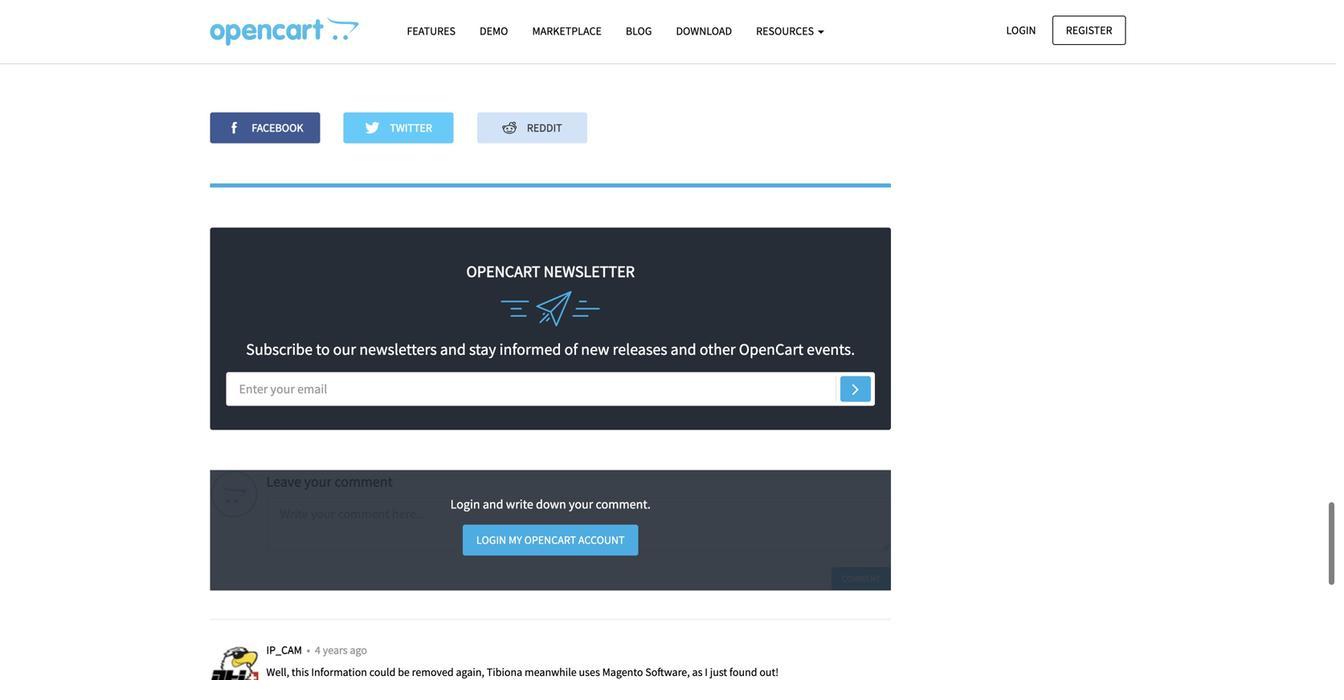 Task type: locate. For each thing, give the bounding box(es) containing it.
twitter
[[388, 121, 432, 135]]

well,
[[266, 665, 289, 680]]

visit tibiona now link
[[378, 12, 534, 54]]

new
[[581, 340, 610, 360]]

features
[[407, 24, 456, 38]]

and
[[440, 340, 466, 360], [671, 340, 697, 360], [483, 497, 504, 513]]

down
[[536, 497, 566, 513]]

login left register
[[1007, 23, 1036, 37]]

blog
[[626, 24, 652, 38]]

2 horizontal spatial and
[[671, 340, 697, 360]]

uses
[[579, 665, 600, 680]]

0 vertical spatial tibiona
[[429, 24, 483, 43]]

2 vertical spatial login
[[477, 533, 506, 548]]

social facebook image
[[227, 121, 250, 135]]

releases
[[613, 340, 668, 360]]

to
[[316, 340, 330, 360]]

Enter your email text field
[[226, 373, 875, 406]]

our
[[333, 340, 356, 360]]

0 vertical spatial opencart
[[466, 262, 541, 282]]

could
[[369, 665, 396, 680]]

removed
[[412, 665, 454, 680]]

well, this information could be removed again, tibiona meanwhile uses magento software, as i just found out!
[[266, 665, 779, 680]]

blog link
[[614, 17, 664, 45]]

and left stay on the left
[[440, 340, 466, 360]]

start with opencart!
[[552, 24, 708, 43]]

0 vertical spatial login
[[1007, 23, 1036, 37]]

1 vertical spatial login
[[451, 497, 480, 513]]

my
[[509, 533, 522, 548]]

just
[[710, 665, 727, 680]]

your right leave
[[304, 473, 332, 491]]

out!
[[760, 665, 779, 680]]

your right down
[[569, 497, 593, 513]]

and left other
[[671, 340, 697, 360]]

your
[[304, 473, 332, 491], [569, 497, 593, 513]]

1 horizontal spatial tibiona
[[487, 665, 523, 680]]

marketplace link
[[520, 17, 614, 45]]

opencart newsletter
[[466, 262, 635, 282]]

opencart
[[466, 262, 541, 282], [739, 340, 804, 360], [524, 533, 576, 548]]

ago
[[350, 643, 367, 658]]

visit
[[394, 24, 426, 43]]

resources link
[[744, 17, 837, 45]]

stay
[[469, 340, 496, 360]]

login for login and write down your comment.
[[451, 497, 480, 513]]

demo
[[480, 24, 508, 38]]

login left write
[[451, 497, 480, 513]]

this
[[292, 665, 309, 680]]

twitter link
[[344, 113, 454, 143]]

how tibiona optimized their opencart store to reach 70,000+ customers image
[[210, 17, 359, 46]]

tibiona
[[429, 24, 483, 43], [487, 665, 523, 680]]

login
[[1007, 23, 1036, 37], [451, 497, 480, 513], [477, 533, 506, 548]]

now
[[486, 24, 518, 43]]

social twitter image
[[365, 121, 388, 135]]

of
[[565, 340, 578, 360]]

start
[[552, 24, 593, 43]]

and left write
[[483, 497, 504, 513]]

login and write down your comment.
[[451, 497, 651, 513]]

software,
[[646, 665, 690, 680]]

login my opencart account link
[[463, 525, 638, 556]]

ip_cam image
[[210, 642, 258, 681]]

be
[[398, 665, 410, 680]]

reddit
[[525, 121, 562, 135]]

login my opencart account
[[477, 533, 625, 548]]

ip_cam
[[266, 643, 304, 658]]

comment.
[[596, 497, 651, 513]]

information
[[311, 665, 367, 680]]

1 vertical spatial opencart
[[739, 340, 804, 360]]

facebook
[[250, 121, 303, 135]]

download
[[676, 24, 732, 38]]

1 horizontal spatial your
[[569, 497, 593, 513]]

i
[[705, 665, 708, 680]]

0 horizontal spatial your
[[304, 473, 332, 491]]

login left 'my'
[[477, 533, 506, 548]]

comment
[[842, 573, 881, 585]]

0 horizontal spatial and
[[440, 340, 466, 360]]

features link
[[395, 17, 468, 45]]

1 vertical spatial your
[[569, 497, 593, 513]]

2 vertical spatial opencart
[[524, 533, 576, 548]]



Task type: vqa. For each thing, say whether or not it's contained in the screenshot.
OpenCart - Blog image
no



Task type: describe. For each thing, give the bounding box(es) containing it.
angle right image
[[852, 380, 859, 399]]

opencart!
[[633, 24, 708, 43]]

resources
[[756, 24, 816, 38]]

comment
[[335, 473, 393, 491]]

as
[[692, 665, 703, 680]]

1 vertical spatial tibiona
[[487, 665, 523, 680]]

magento
[[602, 665, 643, 680]]

0 vertical spatial your
[[304, 473, 332, 491]]

informed
[[500, 340, 561, 360]]

0 horizontal spatial tibiona
[[429, 24, 483, 43]]

login link
[[993, 16, 1050, 45]]

comment button
[[832, 568, 891, 591]]

with
[[596, 24, 630, 43]]

years
[[323, 643, 348, 658]]

newsletter
[[544, 262, 635, 282]]

opencart inside login my opencart account link
[[524, 533, 576, 548]]

reddit link
[[477, 113, 587, 143]]

4 years ago
[[315, 643, 367, 658]]

visit tibiona now
[[394, 24, 518, 43]]

start with opencart! link
[[536, 12, 724, 54]]

again,
[[456, 665, 485, 680]]

facebook link
[[210, 113, 320, 143]]

leave your comment
[[266, 473, 393, 491]]

register
[[1066, 23, 1113, 37]]

subscribe
[[246, 340, 313, 360]]

login for login
[[1007, 23, 1036, 37]]

demo link
[[468, 17, 520, 45]]

events.
[[807, 340, 855, 360]]

other
[[700, 340, 736, 360]]

4
[[315, 643, 321, 658]]

leave
[[266, 473, 301, 491]]

download link
[[664, 17, 744, 45]]

meanwhile
[[525, 665, 577, 680]]

found
[[730, 665, 757, 680]]

subscribe to our newsletters and stay informed of new releases and other opencart events.
[[246, 340, 855, 360]]

account
[[579, 533, 625, 548]]

marketplace
[[532, 24, 602, 38]]

register link
[[1053, 16, 1126, 45]]

1 horizontal spatial and
[[483, 497, 504, 513]]

write
[[506, 497, 534, 513]]

social reddit image
[[502, 121, 525, 135]]

Leave your comment text field
[[266, 498, 891, 552]]

login for login my opencart account
[[477, 533, 506, 548]]

newsletters
[[359, 340, 437, 360]]



